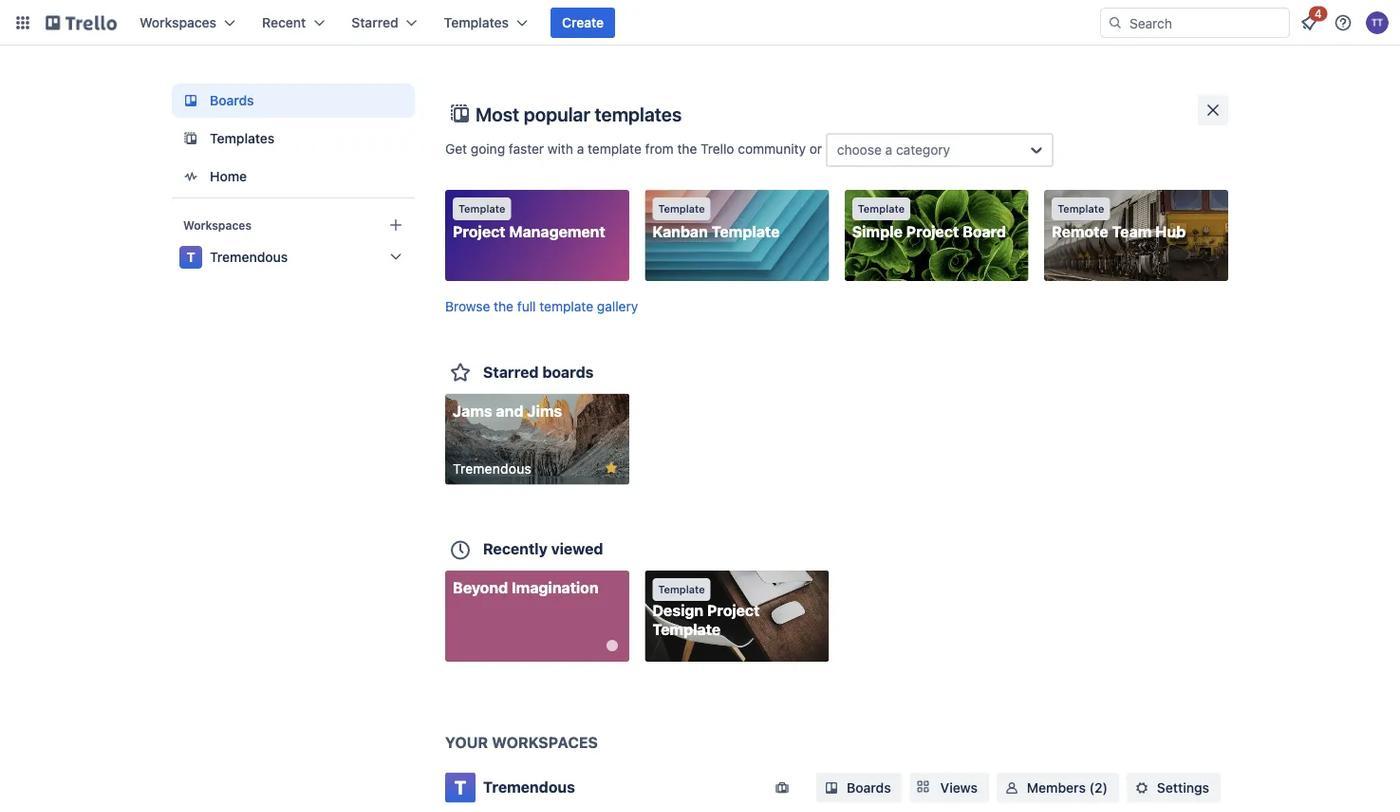 Task type: describe. For each thing, give the bounding box(es) containing it.
starred for starred boards
[[483, 363, 539, 381]]

home
[[210, 169, 247, 184]]

jams
[[453, 402, 492, 420]]

1 vertical spatial workspaces
[[183, 218, 252, 232]]

browse
[[445, 298, 490, 314]]

0 vertical spatial template
[[588, 141, 642, 156]]

team
[[1112, 223, 1152, 241]]

terry turtle (terryturtle) image
[[1366, 11, 1389, 34]]

faster
[[509, 141, 544, 156]]

most popular templates
[[476, 103, 682, 125]]

recently
[[483, 540, 548, 558]]

template for project
[[459, 203, 505, 215]]

template for simple
[[858, 203, 905, 215]]

from
[[645, 141, 674, 156]]

boards
[[542, 363, 594, 381]]

template simple project board
[[852, 203, 1007, 241]]

primary element
[[0, 0, 1401, 46]]

project for simple
[[907, 223, 959, 241]]

4 notifications image
[[1298, 11, 1321, 34]]

sm image
[[822, 778, 841, 797]]

(2)
[[1090, 780, 1108, 795]]

template for remote
[[1058, 203, 1105, 215]]

your
[[445, 733, 488, 751]]

views link
[[910, 772, 989, 803]]

Search field
[[1123, 9, 1289, 37]]

full
[[517, 298, 536, 314]]

templates link
[[172, 122, 415, 156]]

recently viewed
[[483, 540, 603, 558]]

project for design
[[707, 602, 760, 620]]

members
[[1027, 780, 1086, 795]]

template for kanban
[[658, 203, 705, 215]]

search image
[[1108, 15, 1123, 30]]

template down design
[[653, 621, 721, 639]]

beyond
[[453, 579, 508, 597]]

board
[[963, 223, 1007, 241]]

0 vertical spatial t
[[187, 249, 195, 265]]

click to unstar this board. it will be removed from your starred list. image
[[603, 459, 620, 476]]

0 horizontal spatial templates
[[210, 131, 275, 146]]

1 horizontal spatial boards link
[[817, 772, 903, 803]]

beyond imagination link
[[445, 571, 629, 662]]

imagination
[[512, 579, 599, 597]]

trello
[[701, 141, 735, 156]]

remote
[[1052, 223, 1109, 241]]

back to home image
[[46, 8, 117, 38]]

template board image
[[179, 127, 202, 150]]

jams and jims
[[453, 402, 562, 420]]

create
[[562, 15, 604, 30]]

hub
[[1156, 223, 1186, 241]]

1 horizontal spatial a
[[886, 142, 893, 158]]

recent
[[262, 15, 306, 30]]

template for design
[[658, 583, 705, 596]]

choose
[[837, 142, 882, 158]]

template design project template
[[653, 583, 760, 639]]

simple
[[852, 223, 903, 241]]

settings
[[1157, 780, 1210, 795]]

1 horizontal spatial t
[[455, 776, 466, 799]]

template remote team hub
[[1052, 203, 1186, 241]]



Task type: vqa. For each thing, say whether or not it's contained in the screenshot.
the T
yes



Task type: locate. For each thing, give the bounding box(es) containing it.
project inside template design project template
[[707, 602, 760, 620]]

1 vertical spatial t
[[455, 776, 466, 799]]

or
[[810, 141, 822, 156]]

boards for board image on the left top
[[210, 93, 254, 108]]

t down home icon
[[187, 249, 195, 265]]

and
[[496, 402, 524, 420]]

template right full
[[540, 298, 594, 314]]

tremendous down your workspaces
[[483, 778, 575, 796]]

tremendous
[[210, 249, 288, 265], [453, 461, 532, 476], [483, 778, 575, 796]]

boards for sm icon
[[847, 780, 891, 795]]

0 horizontal spatial a
[[577, 141, 584, 156]]

workspaces inside popup button
[[140, 15, 217, 30]]

starred button
[[340, 8, 429, 38]]

gallery
[[597, 298, 638, 314]]

0 vertical spatial templates
[[444, 15, 509, 30]]

browse the full template gallery link
[[445, 298, 638, 314]]

there is new activity on this board. image
[[607, 640, 618, 651]]

0 horizontal spatial the
[[494, 298, 514, 314]]

sm image left members
[[1003, 778, 1022, 797]]

beyond imagination
[[453, 579, 599, 597]]

0 horizontal spatial starred
[[352, 15, 399, 30]]

your workspaces
[[445, 733, 598, 751]]

going
[[471, 141, 505, 156]]

template project management
[[453, 203, 606, 241]]

views
[[941, 780, 978, 795]]

tremendous down jams and jims
[[453, 461, 532, 476]]

template
[[588, 141, 642, 156], [540, 298, 594, 314]]

1 vertical spatial starred
[[483, 363, 539, 381]]

workspaces button
[[128, 8, 247, 38]]

workspaces down home
[[183, 218, 252, 232]]

templates
[[444, 15, 509, 30], [210, 131, 275, 146]]

template inside template remote team hub
[[1058, 203, 1105, 215]]

template down going
[[459, 203, 505, 215]]

1 vertical spatial boards
[[847, 780, 891, 795]]

templates right starred dropdown button
[[444, 15, 509, 30]]

home link
[[172, 160, 415, 194]]

1 horizontal spatial boards
[[847, 780, 891, 795]]

with
[[548, 141, 573, 156]]

0 vertical spatial boards link
[[172, 84, 415, 118]]

boards right board image on the left top
[[210, 93, 254, 108]]

template
[[459, 203, 505, 215], [658, 203, 705, 215], [858, 203, 905, 215], [1058, 203, 1105, 215], [712, 223, 780, 241], [658, 583, 705, 596], [653, 621, 721, 639]]

settings link
[[1127, 772, 1221, 803]]

workspaces
[[140, 15, 217, 30], [183, 218, 252, 232]]

boards link right 'this workspace has premium.' icon
[[817, 772, 903, 803]]

sm image left settings
[[1133, 778, 1152, 797]]

t
[[187, 249, 195, 265], [455, 776, 466, 799]]

2 horizontal spatial project
[[907, 223, 959, 241]]

1 horizontal spatial the
[[677, 141, 697, 156]]

open information menu image
[[1334, 13, 1353, 32]]

0 horizontal spatial boards link
[[172, 84, 415, 118]]

starred
[[352, 15, 399, 30], [483, 363, 539, 381]]

popular
[[524, 103, 591, 125]]

0 vertical spatial starred
[[352, 15, 399, 30]]

2 sm image from the left
[[1133, 778, 1152, 797]]

most
[[476, 103, 520, 125]]

project left board
[[907, 223, 959, 241]]

template down templates
[[588, 141, 642, 156]]

starred for starred
[[352, 15, 399, 30]]

workspaces up board image on the left top
[[140, 15, 217, 30]]

sm image
[[1003, 778, 1022, 797], [1133, 778, 1152, 797]]

0 vertical spatial tremendous
[[210, 249, 288, 265]]

tremendous down home
[[210, 249, 288, 265]]

template up remote
[[1058, 203, 1105, 215]]

0 horizontal spatial t
[[187, 249, 195, 265]]

1 vertical spatial tremendous
[[453, 461, 532, 476]]

category
[[896, 142, 951, 158]]

recent button
[[251, 8, 336, 38]]

1 vertical spatial templates
[[210, 131, 275, 146]]

1 horizontal spatial sm image
[[1133, 778, 1152, 797]]

kanban
[[653, 223, 708, 241]]

starred boards
[[483, 363, 594, 381]]

0 vertical spatial the
[[677, 141, 697, 156]]

starred inside starred dropdown button
[[352, 15, 399, 30]]

community
[[738, 141, 806, 156]]

templates
[[595, 103, 682, 125]]

1 vertical spatial the
[[494, 298, 514, 314]]

1 sm image from the left
[[1003, 778, 1022, 797]]

template inside template project management
[[459, 203, 505, 215]]

project inside template simple project board
[[907, 223, 959, 241]]

management
[[509, 223, 606, 241]]

2 vertical spatial tremendous
[[483, 778, 575, 796]]

get going faster with a template from the trello community or
[[445, 141, 826, 156]]

boards link
[[172, 84, 415, 118], [817, 772, 903, 803]]

create a workspace image
[[385, 214, 407, 236]]

workspaces
[[492, 733, 598, 751]]

the
[[677, 141, 697, 156], [494, 298, 514, 314]]

template kanban template
[[653, 203, 780, 241]]

0 vertical spatial workspaces
[[140, 15, 217, 30]]

1 horizontal spatial starred
[[483, 363, 539, 381]]

starred up and
[[483, 363, 539, 381]]

the right from
[[677, 141, 697, 156]]

jims
[[527, 402, 562, 420]]

template up design
[[658, 583, 705, 596]]

template up simple
[[858, 203, 905, 215]]

browse the full template gallery
[[445, 298, 638, 314]]

design
[[653, 602, 704, 620]]

t down the your
[[455, 776, 466, 799]]

0 vertical spatial boards
[[210, 93, 254, 108]]

project right design
[[707, 602, 760, 620]]

template right kanban at the top of page
[[712, 223, 780, 241]]

get
[[445, 141, 467, 156]]

template inside template simple project board
[[858, 203, 905, 215]]

1 vertical spatial template
[[540, 298, 594, 314]]

a right choose
[[886, 142, 893, 158]]

0 horizontal spatial boards
[[210, 93, 254, 108]]

the left full
[[494, 298, 514, 314]]

home image
[[179, 165, 202, 188]]

project
[[453, 223, 506, 241], [907, 223, 959, 241], [707, 602, 760, 620]]

1 vertical spatial boards link
[[817, 772, 903, 803]]

starred right "recent" dropdown button
[[352, 15, 399, 30]]

0 horizontal spatial project
[[453, 223, 506, 241]]

templates button
[[433, 8, 539, 38]]

project up browse on the left
[[453, 223, 506, 241]]

a right the with at the left top of the page
[[577, 141, 584, 156]]

boards
[[210, 93, 254, 108], [847, 780, 891, 795]]

project inside template project management
[[453, 223, 506, 241]]

1 horizontal spatial project
[[707, 602, 760, 620]]

a
[[577, 141, 584, 156], [886, 142, 893, 158]]

this workspace has premium. image
[[773, 778, 792, 797]]

templates up home
[[210, 131, 275, 146]]

template up kanban at the top of page
[[658, 203, 705, 215]]

members (2)
[[1027, 780, 1108, 795]]

choose a category
[[837, 142, 951, 158]]

viewed
[[551, 540, 603, 558]]

boards right sm icon
[[847, 780, 891, 795]]

templates inside dropdown button
[[444, 15, 509, 30]]

sm image inside settings "link"
[[1133, 778, 1152, 797]]

1 horizontal spatial templates
[[444, 15, 509, 30]]

create button
[[551, 8, 615, 38]]

board image
[[179, 89, 202, 112]]

0 horizontal spatial sm image
[[1003, 778, 1022, 797]]

boards link up templates link
[[172, 84, 415, 118]]



